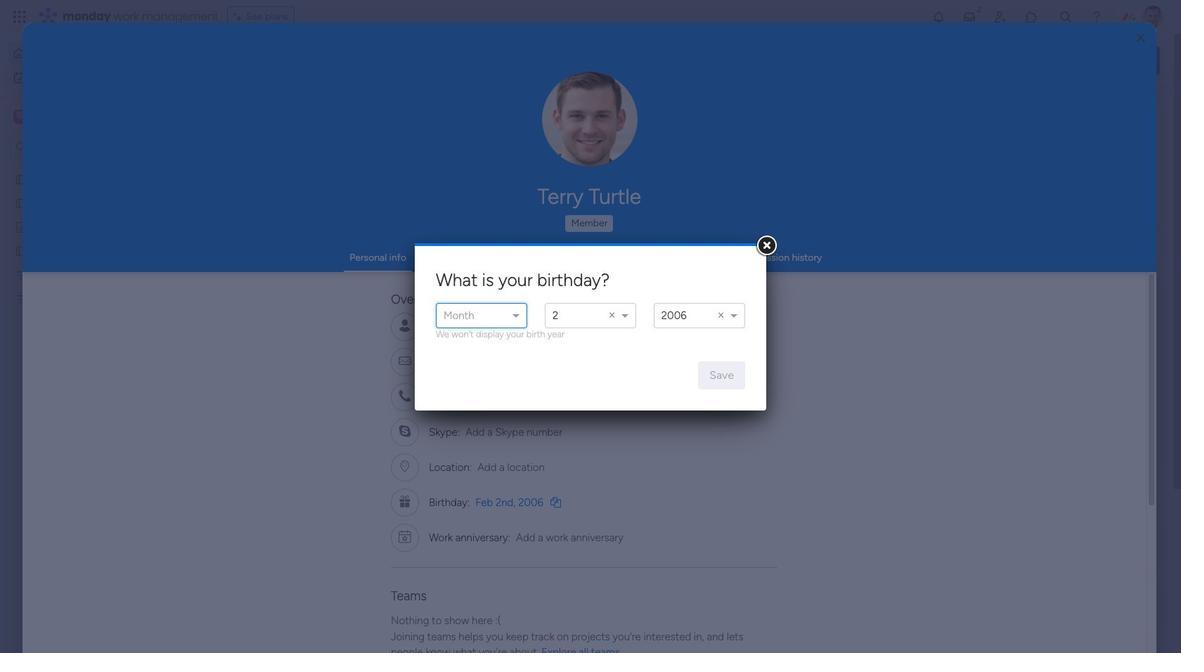 Task type: locate. For each thing, give the bounding box(es) containing it.
component image
[[465, 279, 477, 291]]

1 horizontal spatial copied! image
[[551, 497, 561, 507]]

copied! image
[[523, 321, 533, 332], [551, 497, 561, 507]]

0 vertical spatial copied! image
[[523, 321, 533, 332]]

1 vertical spatial copied! image
[[551, 497, 561, 507]]

public board image
[[15, 172, 28, 186], [15, 196, 28, 210], [15, 244, 28, 257], [235, 257, 250, 272]]

option
[[0, 166, 179, 169], [553, 309, 558, 322], [662, 309, 687, 322]]

search everything image
[[1059, 10, 1073, 24]]

getting started element
[[949, 512, 1160, 569]]

2 image
[[973, 1, 986, 17]]

help image
[[1090, 10, 1104, 24]]

0 horizontal spatial copied! image
[[523, 321, 533, 332]]

select product image
[[13, 10, 27, 24]]

1 horizontal spatial option
[[553, 309, 558, 322]]

invite members image
[[994, 10, 1008, 24]]

list box
[[0, 164, 179, 500]]

add to favorites image
[[417, 429, 431, 443]]



Task type: vqa. For each thing, say whether or not it's contained in the screenshot.
"monday marketplace" 'icon'
yes



Task type: describe. For each thing, give the bounding box(es) containing it.
notifications image
[[932, 10, 946, 24]]

templates image image
[[962, 283, 1148, 380]]

add to favorites image
[[877, 257, 891, 271]]

public board image
[[465, 257, 480, 272]]

workspace image
[[13, 109, 27, 124]]

quick search results list box
[[217, 131, 916, 490]]

close image
[[1137, 33, 1145, 43]]

see plans image
[[233, 9, 246, 25]]

component image
[[235, 279, 248, 291]]

help center element
[[949, 580, 1160, 636]]

dapulse x slim image
[[1139, 102, 1156, 119]]

workspace image
[[16, 109, 25, 124]]

terry turtle image
[[1142, 6, 1164, 28]]

0 horizontal spatial option
[[0, 166, 179, 169]]

public dashboard image
[[15, 220, 28, 233]]

monday marketplace image
[[1025, 10, 1039, 24]]

2 horizontal spatial option
[[662, 309, 687, 322]]

update feed image
[[963, 10, 977, 24]]



